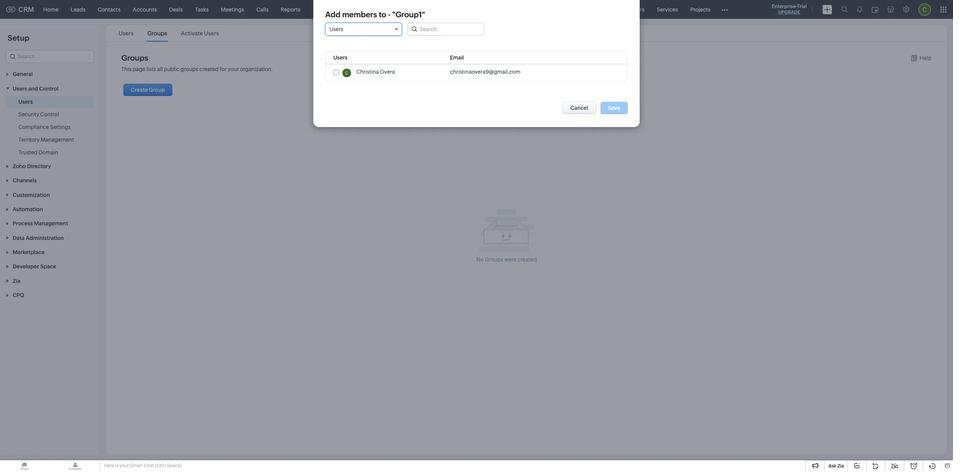 Task type: vqa. For each thing, say whether or not it's contained in the screenshot.
Ask
yes



Task type: describe. For each thing, give the bounding box(es) containing it.
Users field
[[326, 23, 402, 36]]

services
[[657, 6, 679, 12]]

zia
[[838, 464, 845, 469]]

leads link
[[65, 0, 92, 19]]

accounts
[[133, 6, 157, 12]]

users link for security control link
[[18, 98, 33, 106]]

2 vertical spatial groups
[[485, 256, 504, 262]]

all
[[157, 66, 163, 72]]

users inside field
[[330, 26, 344, 32]]

2 " from the left
[[422, 10, 425, 19]]

leads
[[71, 6, 86, 12]]

contacts link
[[92, 0, 127, 19]]

(ctrl+space)
[[155, 463, 182, 469]]

users and control
[[13, 86, 59, 92]]

home link
[[37, 0, 65, 19]]

reports
[[281, 6, 301, 12]]

groups for groups
[[147, 30, 167, 37]]

group1
[[396, 10, 422, 19]]

analytics
[[313, 6, 336, 12]]

here
[[104, 463, 114, 469]]

add
[[326, 10, 341, 19]]

ask
[[829, 464, 837, 469]]

smart
[[130, 463, 143, 469]]

add members to - " group1 "
[[326, 10, 425, 19]]

to
[[379, 10, 387, 19]]

create group
[[131, 87, 165, 93]]

projects link
[[685, 0, 717, 19]]

domain
[[39, 149, 58, 156]]

enterprise-trial upgrade
[[772, 3, 807, 15]]

deals link
[[163, 0, 189, 19]]

territory
[[18, 137, 40, 143]]

christinaovera9@gmail.com
[[450, 69, 521, 75]]

activate users link
[[180, 30, 220, 37]]

reports link
[[275, 0, 307, 19]]

groups
[[181, 66, 198, 72]]

christina overa
[[357, 69, 395, 75]]

cancel
[[571, 105, 589, 111]]

crm link
[[6, 5, 34, 13]]

vendors link
[[618, 0, 651, 19]]

list containing users
[[112, 25, 226, 42]]

crm
[[18, 5, 34, 13]]

meetings
[[221, 6, 244, 12]]

page
[[133, 66, 145, 72]]

compliance
[[18, 124, 49, 130]]

contacts
[[98, 6, 121, 12]]

activate
[[181, 30, 203, 37]]

trusted
[[18, 149, 37, 156]]

create menu element
[[819, 0, 837, 19]]

products
[[348, 6, 371, 12]]

compliance settings link
[[18, 123, 71, 131]]

1 " from the left
[[393, 10, 396, 19]]

users down the users field
[[334, 55, 348, 61]]

quotes link
[[377, 0, 407, 19]]

territory management link
[[18, 136, 74, 144]]

users inside region
[[18, 99, 33, 105]]

analytics link
[[307, 0, 342, 19]]

created inside groups this page lists all public groups created for your organization.
[[200, 66, 219, 72]]

territory management
[[18, 137, 74, 143]]

for
[[220, 66, 227, 72]]

security control
[[18, 111, 59, 117]]

1 vertical spatial created
[[518, 256, 537, 262]]

groups for groups this page lists all public groups created for your organization.
[[121, 53, 148, 62]]

users inside dropdown button
[[13, 86, 27, 92]]

projects
[[691, 6, 711, 12]]

-
[[388, 10, 391, 19]]

help
[[921, 55, 932, 61]]

users down contacts link
[[119, 30, 134, 37]]



Task type: locate. For each thing, give the bounding box(es) containing it.
trial
[[798, 3, 807, 9]]

0 vertical spatial control
[[39, 86, 59, 92]]

0 horizontal spatial your
[[120, 463, 129, 469]]

" left orders
[[422, 10, 425, 19]]

users left and
[[13, 86, 27, 92]]

ask zia
[[829, 464, 845, 469]]

users down the add
[[330, 26, 344, 32]]

users link
[[118, 30, 135, 37], [18, 98, 33, 106]]

groups link
[[146, 30, 168, 37]]

created left for
[[200, 66, 219, 72]]

control
[[39, 86, 59, 92], [40, 111, 59, 117]]

trusted domain
[[18, 149, 58, 156]]

1 horizontal spatial created
[[518, 256, 537, 262]]

groups inside "list"
[[147, 30, 167, 37]]

1 horizontal spatial users link
[[118, 30, 135, 37]]

0 vertical spatial groups
[[147, 30, 167, 37]]

group
[[149, 87, 165, 93]]

compliance settings
[[18, 124, 71, 130]]

home
[[43, 6, 58, 12]]

users and control button
[[0, 81, 100, 96]]

users link for groups link
[[118, 30, 135, 37]]

0 vertical spatial users link
[[118, 30, 135, 37]]

calls link
[[250, 0, 275, 19]]

" right the -
[[393, 10, 396, 19]]

created
[[200, 66, 219, 72], [518, 256, 537, 262]]

lists
[[147, 66, 156, 72]]

Search text field
[[408, 23, 484, 35]]

were
[[505, 256, 517, 262]]

your right is
[[120, 463, 129, 469]]

sales
[[414, 6, 427, 12]]

tasks
[[195, 6, 209, 12]]

1 horizontal spatial "
[[422, 10, 425, 19]]

cancel button
[[563, 102, 597, 114]]

control up compliance settings link
[[40, 111, 59, 117]]

groups this page lists all public groups created for your organization.
[[121, 53, 273, 72]]

0 horizontal spatial users link
[[18, 98, 33, 106]]

no
[[477, 256, 484, 262]]

accounts link
[[127, 0, 163, 19]]

chat
[[144, 463, 154, 469]]

1 vertical spatial groups
[[121, 53, 148, 62]]

settings
[[50, 124, 71, 130]]

vendors
[[625, 6, 645, 12]]

contacts image
[[51, 461, 100, 472]]

0 horizontal spatial "
[[393, 10, 396, 19]]

sales orders
[[414, 6, 445, 12]]

users right 'activate'
[[204, 30, 219, 37]]

orders
[[428, 6, 445, 12]]

users up security
[[18, 99, 33, 105]]

0 vertical spatial your
[[228, 66, 239, 72]]

upgrade
[[779, 10, 801, 15]]

control inside security control link
[[40, 111, 59, 117]]

meetings link
[[215, 0, 250, 19]]

trusted domain link
[[18, 149, 58, 156]]

1 vertical spatial users link
[[18, 98, 33, 106]]

tasks link
[[189, 0, 215, 19]]

users link down contacts link
[[118, 30, 135, 37]]

1 vertical spatial control
[[40, 111, 59, 117]]

organization.
[[240, 66, 273, 72]]

chats image
[[0, 461, 48, 472]]

products link
[[342, 0, 377, 19]]

members
[[342, 10, 377, 19]]

created right were
[[518, 256, 537, 262]]

is
[[115, 463, 119, 469]]

security
[[18, 111, 39, 117]]

management
[[41, 137, 74, 143]]

1 horizontal spatial your
[[228, 66, 239, 72]]

control right and
[[39, 86, 59, 92]]

create menu image
[[823, 5, 833, 14]]

control inside users and control dropdown button
[[39, 86, 59, 92]]

setup
[[8, 33, 29, 42]]

services link
[[651, 0, 685, 19]]

your inside groups this page lists all public groups created for your organization.
[[228, 66, 239, 72]]

deals
[[169, 6, 183, 12]]

calls
[[257, 6, 269, 12]]

quotes
[[383, 6, 401, 12]]

1 vertical spatial your
[[120, 463, 129, 469]]

overa
[[380, 69, 395, 75]]

groups down accounts
[[147, 30, 167, 37]]

users link up security
[[18, 98, 33, 106]]

sales orders link
[[407, 0, 451, 19]]

0 vertical spatial created
[[200, 66, 219, 72]]

christina
[[357, 69, 379, 75]]

email
[[450, 55, 464, 61]]

 image
[[343, 69, 351, 77]]

no groups were created
[[477, 256, 537, 262]]

list
[[112, 25, 226, 42]]

enterprise-
[[772, 3, 798, 9]]

groups
[[147, 30, 167, 37], [121, 53, 148, 62], [485, 256, 504, 262]]

here is your smart chat (ctrl+space)
[[104, 463, 182, 469]]

security control link
[[18, 111, 59, 118]]

"
[[393, 10, 396, 19], [422, 10, 425, 19]]

public
[[164, 66, 180, 72]]

and
[[28, 86, 38, 92]]

groups up "page"
[[121, 53, 148, 62]]

create
[[131, 87, 148, 93]]

users
[[330, 26, 344, 32], [119, 30, 134, 37], [204, 30, 219, 37], [334, 55, 348, 61], [13, 86, 27, 92], [18, 99, 33, 105]]

this
[[121, 66, 132, 72]]

activate users
[[181, 30, 219, 37]]

0 horizontal spatial created
[[200, 66, 219, 72]]

create group button
[[123, 84, 173, 96]]

your right for
[[228, 66, 239, 72]]

groups inside groups this page lists all public groups created for your organization.
[[121, 53, 148, 62]]

users and control region
[[0, 96, 100, 159]]

groups right "no"
[[485, 256, 504, 262]]



